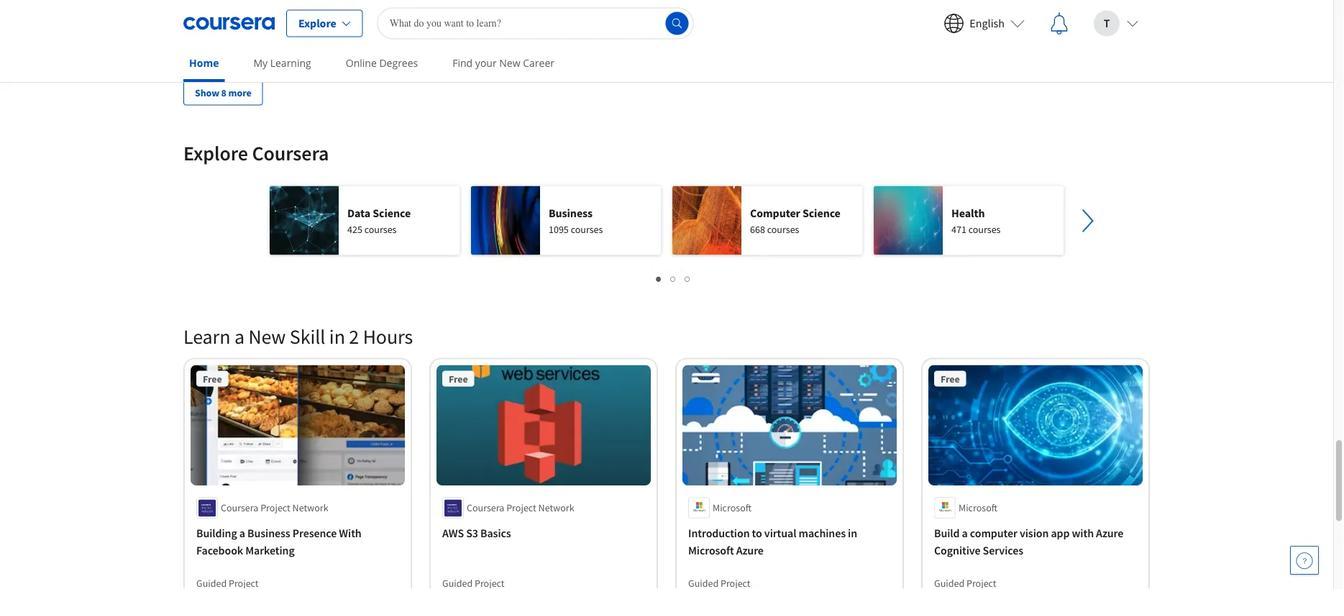 Task type: describe. For each thing, give the bounding box(es) containing it.
move carousel right image
[[1071, 203, 1106, 238]]

health image
[[874, 186, 943, 255]]

services
[[983, 543, 1024, 558]]

home link
[[183, 47, 225, 82]]

more
[[228, 86, 252, 99]]

introduction for introduction to industrial bioprocess development
[[935, 0, 996, 7]]

courses inside data science 425 courses
[[365, 223, 397, 236]]

coursera up data science image
[[252, 140, 329, 165]]

1 course from the left
[[196, 44, 226, 57]]

with
[[1072, 526, 1094, 540]]

basics
[[481, 526, 511, 540]]

building a business presence with facebook marketing link
[[196, 524, 399, 559]]

online
[[346, 56, 377, 70]]

career
[[523, 56, 555, 70]]

computer science image
[[673, 186, 742, 255]]

courses inside computer science 668 courses
[[767, 223, 800, 236]]

coursera image
[[183, 12, 275, 35]]

in for skill
[[329, 324, 345, 349]]

coursera project network for basics
[[467, 501, 575, 514]]

developers
[[196, 10, 251, 25]]

computer
[[970, 526, 1018, 540]]

help center image
[[1296, 552, 1314, 569]]

project for business
[[261, 501, 291, 514]]

facebook
[[196, 543, 243, 558]]

8
[[221, 86, 227, 99]]

learn
[[183, 324, 231, 349]]

home
[[189, 56, 219, 70]]

coursera for aws
[[467, 501, 505, 514]]

marketing
[[245, 543, 295, 558]]

introduction for introduction to virtual machines in microsoft azure
[[689, 526, 750, 540]]

to for industrial
[[998, 0, 1008, 7]]

to for virtual
[[752, 526, 762, 540]]

new for your
[[499, 56, 521, 70]]

introduction to virtual machines in microsoft azure link
[[689, 524, 891, 559]]

online degrees link
[[340, 47, 424, 79]]

computer science 668 courses
[[750, 206, 841, 236]]

free for build
[[941, 372, 960, 385]]

2
[[349, 324, 359, 349]]

whatsapp business platform for developers
[[196, 0, 352, 25]]

bioprocess
[[1060, 0, 1113, 7]]

free for aws
[[449, 372, 468, 385]]

2 course from the left
[[442, 44, 472, 57]]

1095
[[549, 223, 569, 236]]

online degrees
[[346, 56, 418, 70]]

whatsapp
[[196, 0, 246, 7]]

presence
[[293, 526, 337, 540]]

a for build
[[962, 526, 968, 540]]

explore button
[[286, 10, 363, 37]]

t button
[[1083, 0, 1150, 46]]

a for building
[[239, 526, 245, 540]]

science for computer science
[[803, 206, 841, 220]]

whatsapp business platform for developers link
[[196, 0, 399, 26]]

development
[[935, 10, 1000, 25]]

find
[[453, 56, 473, 70]]

business 1095 courses
[[549, 206, 603, 236]]

aws
[[442, 526, 464, 540]]

a right learn
[[234, 324, 245, 349]]

health 471 courses
[[952, 206, 1001, 236]]

building
[[196, 526, 237, 540]]

courses inside business 1095 courses
[[571, 223, 603, 236]]

my learning
[[254, 56, 311, 70]]

health
[[952, 206, 985, 220]]



Task type: vqa. For each thing, say whether or not it's contained in the screenshot.
I at the left bottom of page
no



Task type: locate. For each thing, give the bounding box(es) containing it.
english
[[970, 16, 1005, 31]]

network for business
[[293, 501, 328, 514]]

course
[[196, 44, 226, 57], [442, 44, 472, 57]]

business inside business 1095 courses
[[549, 206, 593, 220]]

coursera project network up building a business presence with facebook marketing
[[221, 501, 328, 514]]

1 horizontal spatial free
[[449, 372, 468, 385]]

introduction to industrial bioprocess development
[[935, 0, 1113, 25]]

2 horizontal spatial free
[[941, 372, 960, 385]]

coursera for building
[[221, 501, 259, 514]]

data science 425 courses
[[347, 206, 411, 236]]

0 vertical spatial introduction
[[935, 0, 996, 7]]

0 horizontal spatial project
[[261, 501, 291, 514]]

business up marketing
[[248, 526, 290, 540]]

coursera
[[252, 140, 329, 165], [221, 501, 259, 514], [467, 501, 505, 514]]

2 coursera project network from the left
[[467, 501, 575, 514]]

hours
[[363, 324, 413, 349]]

0 horizontal spatial in
[[329, 324, 345, 349]]

new
[[499, 56, 521, 70], [249, 324, 286, 349]]

azure
[[1096, 526, 1124, 540], [736, 543, 764, 558]]

microsoft inside "introduction to virtual machines in microsoft azure"
[[689, 543, 734, 558]]

vision
[[1020, 526, 1049, 540]]

1 horizontal spatial course
[[442, 44, 472, 57]]

0 horizontal spatial explore
[[183, 140, 248, 165]]

0 horizontal spatial free
[[203, 372, 222, 385]]

find your new career link
[[447, 47, 560, 79]]

introduction
[[935, 0, 996, 7], [689, 526, 750, 540]]

free for building
[[203, 372, 222, 385]]

explore inside dropdown button
[[299, 16, 336, 31]]

explore
[[299, 16, 336, 31], [183, 140, 248, 165]]

0 horizontal spatial azure
[[736, 543, 764, 558]]

business inside whatsapp business platform for developers
[[248, 0, 291, 7]]

1 horizontal spatial in
[[848, 526, 858, 540]]

courses inside health 471 courses
[[969, 223, 1001, 236]]

1 horizontal spatial new
[[499, 56, 521, 70]]

1 vertical spatial new
[[249, 324, 286, 349]]

skill
[[290, 324, 325, 349]]

new right your
[[499, 56, 521, 70]]

coursera project network up aws s3 basics link at the bottom left
[[467, 501, 575, 514]]

computer
[[750, 206, 801, 220]]

machines
[[799, 526, 846, 540]]

2 project from the left
[[507, 501, 537, 514]]

azure inside "introduction to virtual machines in microsoft azure"
[[736, 543, 764, 558]]

science right 'data'
[[373, 206, 411, 220]]

show
[[195, 86, 219, 99]]

1 vertical spatial explore
[[183, 140, 248, 165]]

0 horizontal spatial coursera project network
[[221, 501, 328, 514]]

in right "machines"
[[848, 526, 858, 540]]

to left virtual
[[752, 526, 762, 540]]

0 horizontal spatial to
[[752, 526, 762, 540]]

1 horizontal spatial introduction
[[935, 0, 996, 7]]

in left 2
[[329, 324, 345, 349]]

1 horizontal spatial coursera project network
[[467, 501, 575, 514]]

business
[[248, 0, 291, 7], [549, 206, 593, 220], [248, 526, 290, 540]]

1 horizontal spatial science
[[803, 206, 841, 220]]

0 horizontal spatial introduction
[[689, 526, 750, 540]]

science for data science
[[373, 206, 411, 220]]

4 courses from the left
[[969, 223, 1001, 236]]

science
[[373, 206, 411, 220], [803, 206, 841, 220]]

courses down health
[[969, 223, 1001, 236]]

learning
[[270, 56, 311, 70]]

introduction inside introduction to industrial bioprocess development
[[935, 0, 996, 7]]

a right build
[[962, 526, 968, 540]]

project for basics
[[507, 501, 537, 514]]

introduction left virtual
[[689, 526, 750, 540]]

a right building
[[239, 526, 245, 540]]

coursera up building
[[221, 501, 259, 514]]

explore down platform
[[299, 16, 336, 31]]

coursera up aws s3 basics
[[467, 501, 505, 514]]

your
[[475, 56, 497, 70]]

explore for explore
[[299, 16, 336, 31]]

3 free from the left
[[941, 372, 960, 385]]

science right computer
[[803, 206, 841, 220]]

in inside "introduction to virtual machines in microsoft azure"
[[848, 526, 858, 540]]

science inside computer science 668 courses
[[803, 206, 841, 220]]

virtual
[[765, 526, 797, 540]]

0 horizontal spatial science
[[373, 206, 411, 220]]

with
[[339, 526, 362, 540]]

to
[[998, 0, 1008, 7], [752, 526, 762, 540]]

1 horizontal spatial explore
[[299, 16, 336, 31]]

building a business presence with facebook marketing
[[196, 526, 362, 558]]

data science image
[[270, 186, 339, 255]]

for
[[338, 0, 352, 7]]

in
[[329, 324, 345, 349], [848, 526, 858, 540]]

coursera project network for business
[[221, 501, 328, 514]]

425
[[347, 223, 363, 236]]

in for machines
[[848, 526, 858, 540]]

0 horizontal spatial new
[[249, 324, 286, 349]]

find your new career
[[453, 56, 555, 70]]

course left your
[[442, 44, 472, 57]]

platform
[[293, 0, 336, 7]]

industrial
[[1011, 0, 1058, 7]]

project up building a business presence with facebook marketing
[[261, 501, 291, 514]]

2 vertical spatial business
[[248, 526, 290, 540]]

to up english
[[998, 0, 1008, 7]]

2 science from the left
[[803, 206, 841, 220]]

courses right 1095
[[571, 223, 603, 236]]

None search field
[[377, 8, 694, 39]]

english button
[[933, 0, 1037, 46]]

1 horizontal spatial azure
[[1096, 526, 1124, 540]]

to inside "introduction to virtual machines in microsoft azure"
[[752, 526, 762, 540]]

microsoft for to
[[713, 501, 752, 514]]

aws s3 basics
[[442, 526, 511, 540]]

2 free from the left
[[449, 372, 468, 385]]

a inside building a business presence with facebook marketing
[[239, 526, 245, 540]]

free
[[203, 372, 222, 385], [449, 372, 468, 385], [941, 372, 960, 385]]

a inside build a computer vision app with azure cognitive services
[[962, 526, 968, 540]]

business image
[[471, 186, 540, 255]]

introduction up development at the top right of the page
[[935, 0, 996, 7]]

show 8 more button
[[183, 79, 263, 105]]

learn a new skill in 2 hours collection element
[[175, 300, 1159, 589]]

degrees
[[379, 56, 418, 70]]

2 courses from the left
[[571, 223, 603, 236]]

my learning link
[[248, 47, 317, 79]]

1 vertical spatial azure
[[736, 543, 764, 558]]

build a computer vision app with azure cognitive services link
[[935, 524, 1137, 559]]

build a computer vision app with azure cognitive services
[[935, 526, 1124, 558]]

explore for explore coursera
[[183, 140, 248, 165]]

1 free from the left
[[203, 372, 222, 385]]

my
[[254, 56, 268, 70]]

network up aws s3 basics link at the bottom left
[[539, 501, 575, 514]]

0 vertical spatial explore
[[299, 16, 336, 31]]

t
[[1104, 16, 1110, 31]]

0 vertical spatial in
[[329, 324, 345, 349]]

668
[[750, 223, 765, 236]]

0 vertical spatial business
[[248, 0, 291, 7]]

project
[[261, 501, 291, 514], [507, 501, 537, 514]]

science inside data science 425 courses
[[373, 206, 411, 220]]

1 vertical spatial introduction
[[689, 526, 750, 540]]

azure for with
[[1096, 526, 1124, 540]]

new left skill
[[249, 324, 286, 349]]

azure for microsoft
[[736, 543, 764, 558]]

courses
[[365, 223, 397, 236], [571, 223, 603, 236], [767, 223, 800, 236], [969, 223, 1001, 236]]

project up aws s3 basics link at the bottom left
[[507, 501, 537, 514]]

1 vertical spatial to
[[752, 526, 762, 540]]

new for a
[[249, 324, 286, 349]]

show 8 more
[[195, 86, 252, 99]]

network up presence
[[293, 501, 328, 514]]

1 vertical spatial in
[[848, 526, 858, 540]]

cognitive
[[935, 543, 981, 558]]

business inside building a business presence with facebook marketing
[[248, 526, 290, 540]]

1 coursera project network from the left
[[221, 501, 328, 514]]

course down coursera image at top
[[196, 44, 226, 57]]

1 horizontal spatial to
[[998, 0, 1008, 7]]

1 network from the left
[[293, 501, 328, 514]]

1 horizontal spatial network
[[539, 501, 575, 514]]

build
[[935, 526, 960, 540]]

a
[[234, 324, 245, 349], [239, 526, 245, 540], [962, 526, 968, 540]]

azure inside build a computer vision app with azure cognitive services
[[1096, 526, 1124, 540]]

1 project from the left
[[261, 501, 291, 514]]

explore down show 8 more button
[[183, 140, 248, 165]]

1 science from the left
[[373, 206, 411, 220]]

data
[[347, 206, 371, 220]]

coursera project network
[[221, 501, 328, 514], [467, 501, 575, 514]]

learn a new skill in 2 hours
[[183, 324, 413, 349]]

1 courses from the left
[[365, 223, 397, 236]]

What do you want to learn? text field
[[377, 8, 694, 39]]

courses down computer
[[767, 223, 800, 236]]

introduction inside "introduction to virtual machines in microsoft azure"
[[689, 526, 750, 540]]

introduction to virtual machines in microsoft azure
[[689, 526, 858, 558]]

2 network from the left
[[539, 501, 575, 514]]

s3
[[466, 526, 478, 540]]

courses right 425
[[365, 223, 397, 236]]

1 horizontal spatial project
[[507, 501, 537, 514]]

0 vertical spatial new
[[499, 56, 521, 70]]

0 vertical spatial to
[[998, 0, 1008, 7]]

business up coursera image at top
[[248, 0, 291, 7]]

to inside introduction to industrial bioprocess development
[[998, 0, 1008, 7]]

business up 1095
[[549, 206, 593, 220]]

471
[[952, 223, 967, 236]]

0 horizontal spatial course
[[196, 44, 226, 57]]

network
[[293, 501, 328, 514], [539, 501, 575, 514]]

introduction to industrial bioprocess development link
[[935, 0, 1137, 26]]

network for basics
[[539, 501, 575, 514]]

3 courses from the left
[[767, 223, 800, 236]]

microsoft
[[713, 501, 752, 514], [959, 501, 998, 514], [689, 543, 734, 558]]

app
[[1051, 526, 1070, 540]]

1 vertical spatial business
[[549, 206, 593, 220]]

new on coursera collection element
[[175, 0, 1159, 128]]

aws s3 basics link
[[442, 524, 645, 542]]

explore coursera
[[183, 140, 329, 165]]

0 vertical spatial azure
[[1096, 526, 1124, 540]]

microsoft for a
[[959, 501, 998, 514]]

0 horizontal spatial network
[[293, 501, 328, 514]]



